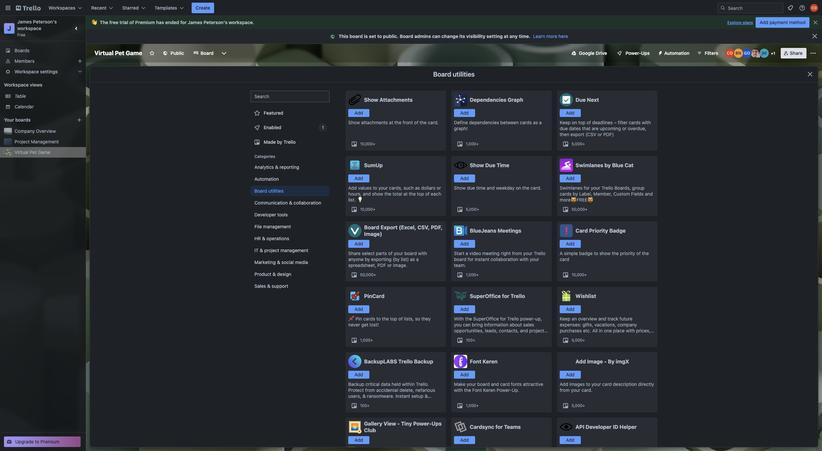 Task type: describe. For each thing, give the bounding box(es) containing it.
board inside make your board and card fonts attractive with the font keren power-up.
[[478, 381, 490, 387]]

filters
[[705, 50, 719, 56]]

track
[[608, 316, 619, 322]]

of inside 📌 pin cards to the top of lists, so they never get lost!
[[399, 316, 403, 322]]

wave image
[[91, 20, 97, 25]]

for inside swimlanes for your trello boards, group cards by label, member, custom fields and more😻free😻
[[584, 185, 590, 191]]

add for add button corresponding to bluejeans meetings
[[461, 241, 469, 247]]

5,000 down purchases
[[572, 338, 583, 343]]

or down are
[[598, 132, 602, 137]]

jeremy miller (jeremymiller198) image
[[760, 49, 769, 58]]

and inside make your board and card fonts attractive with the font keren power-up.
[[491, 381, 499, 387]]

power- inside gallery view - tiny power-ups club
[[413, 421, 432, 427]]

to right upgrade at the bottom left of page
[[35, 439, 39, 445]]

instant
[[396, 393, 410, 399]]

james peterson (jamespeterson93) image
[[751, 49, 761, 58]]

protect
[[348, 387, 364, 393]]

show inside add values to your cards, such as dollars or hours, and show the total at the top of each list. 💡
[[372, 191, 383, 197]]

james peterson's workspace free
[[17, 19, 58, 37]]

of right trial at the top left of the page
[[129, 20, 134, 25]]

cards inside swimlanes for your trello boards, group cards by label, member, custom fields and more😻free😻
[[560, 191, 572, 197]]

back to home image
[[16, 3, 41, 13]]

setting
[[487, 33, 503, 39]]

due inside keep on top of deadlines – filter cards with due dates that are upcoming or overdue, then export (csv or pdf)
[[560, 126, 568, 131]]

10,000 + for show attachments
[[360, 141, 376, 146]]

0 vertical spatial due
[[576, 97, 586, 103]]

5,000 + for add
[[572, 403, 585, 408]]

power- inside button
[[626, 50, 641, 56]]

+ up "image)"
[[373, 207, 376, 212]]

0 vertical spatial keren
[[483, 359, 498, 365]]

add button for add image - by imgx
[[560, 371, 581, 379]]

Search field
[[726, 3, 784, 13]]

board inside board export (excel, csv, pdf, image)
[[364, 224, 380, 230]]

the left total
[[385, 191, 392, 197]]

& right users,
[[363, 393, 366, 399]]

and right time
[[487, 185, 495, 191]]

10,000 for card priority badge
[[572, 272, 585, 277]]

the inside 'with the superoffice for trello power-up, you can bring information about sales opportunities, leads, contacts, and projects to your cards.'
[[465, 316, 472, 322]]

backup inside backup critical data held within trello. protect from accidental delete, nefarious users, & ransomware. instant setup & restore in minutes.
[[348, 381, 364, 387]]

the left front
[[395, 120, 402, 125]]

100 + for backuplabs trello backup
[[360, 403, 370, 408]]

workspace inside banner
[[229, 20, 253, 25]]

with inside keep an overview and track future expenses: gifts, vacations, company purchases etc. all in one place with prices, photos and notes.
[[626, 328, 635, 334]]

& for analytics
[[275, 164, 278, 170]]

add for add values to your cards, such as dollars or hours, and show the total at the top of each list. 💡
[[348, 185, 357, 191]]

0 horizontal spatial at
[[389, 120, 393, 125]]

your inside make your board and card fonts attractive with the font keren power-up.
[[467, 381, 476, 387]]

peterson's inside james peterson's workspace free
[[33, 19, 57, 24]]

to right set
[[377, 33, 382, 39]]

show for show attachments at the front of the card.
[[348, 120, 360, 125]]

trello inside swimlanes for your trello boards, group cards by label, member, custom fields and more😻free😻
[[602, 185, 614, 191]]

sales & support
[[255, 283, 288, 289]]

share button
[[781, 48, 807, 59]]

5,000 for show
[[466, 207, 477, 212]]

card for add image - by imgx
[[603, 381, 612, 387]]

list.
[[348, 197, 356, 203]]

add button for card priority badge
[[560, 240, 581, 248]]

members link
[[0, 56, 86, 66]]

board left is
[[350, 33, 363, 39]]

minutes.
[[370, 399, 388, 405]]

pdf)
[[604, 132, 614, 137]]

& for product
[[273, 271, 276, 277]]

up.
[[512, 387, 519, 393]]

virtual inside 'board name' text box
[[95, 50, 114, 57]]

for inside 'with the superoffice for trello power-up, you can bring information about sales opportunities, leads, contacts, and projects to your cards.'
[[500, 316, 506, 322]]

card. for show due time
[[531, 185, 542, 191]]

0 vertical spatial superoffice
[[470, 293, 501, 299]]

📌
[[348, 316, 354, 322]]

+ for priority
[[585, 272, 587, 277]]

& for hr
[[262, 236, 265, 241]]

overview
[[36, 128, 56, 134]]

critical
[[366, 381, 380, 387]]

& for communication
[[289, 200, 292, 206]]

start a video meeting right from your trello board for instant collaboration with your team.
[[454, 251, 546, 268]]

or inside share select parts of your board with anyone by exporting (by list) as a spreadsheet, pdf or image.
[[388, 262, 392, 268]]

with inside share select parts of your board with anyone by exporting (by list) as a spreadsheet, pdf or image.
[[418, 251, 427, 256]]

virtual pet game link
[[15, 149, 82, 156]]

add for add button corresponding to font keren
[[461, 372, 469, 378]]

add button for wishlist
[[560, 305, 581, 313]]

by right "made"
[[277, 139, 282, 145]]

add for cardsync for teams add button
[[461, 437, 469, 443]]

of inside share select parts of your board with anyone by exporting (by list) as a spreadsheet, pdf or image.
[[388, 251, 393, 256]]

& for marketing
[[277, 260, 280, 265]]

gary orlando (garyorlando) image
[[743, 49, 752, 58]]

more😻free😻
[[560, 197, 594, 203]]

google drive icon image
[[572, 51, 577, 56]]

& for it
[[260, 248, 263, 253]]

your boards with 3 items element
[[4, 116, 67, 124]]

is
[[364, 33, 368, 39]]

show for show due time and weekday on the card.
[[454, 185, 466, 191]]

1,000 + for font keren
[[466, 403, 479, 408]]

in inside backup critical data held within trello. protect from accidental delete, nefarious users, & ransomware. instant setup & restore in minutes.
[[365, 399, 369, 405]]

0 horizontal spatial christina overa (christinaovera) image
[[726, 49, 735, 58]]

open information menu image
[[799, 5, 806, 11]]

5,000 for add
[[572, 403, 583, 408]]

add for add payment method
[[760, 20, 769, 25]]

sales
[[523, 322, 534, 328]]

add payment method
[[760, 20, 806, 25]]

club
[[364, 427, 376, 433]]

to inside 'a simple badge to show the priority of the card'
[[594, 251, 599, 256]]

add for add button for wishlist
[[566, 306, 575, 312]]

card priority badge
[[576, 228, 626, 234]]

bluejeans meetings
[[470, 228, 522, 234]]

of inside 'a simple badge to show the priority of the card'
[[637, 251, 641, 256]]

add images to your card description directly from your card.
[[560, 381, 654, 393]]

to inside add images to your card description directly from your card.
[[586, 381, 591, 387]]

analytics & reporting link
[[251, 162, 330, 173]]

top inside keep on top of deadlines – filter cards with due dates that are upcoming or overdue, then export (csv or pdf)
[[579, 120, 586, 125]]

and inside 'with the superoffice for trello power-up, you can bring information about sales opportunities, leads, contacts, and projects to your cards.'
[[520, 328, 528, 334]]

marketing
[[255, 260, 276, 265]]

recent
[[91, 5, 107, 11]]

add for add button associated with card priority badge
[[566, 241, 575, 247]]

keep for due next
[[560, 120, 571, 125]]

add for board export (excel, csv, pdf, image)'s add button
[[355, 241, 363, 247]]

or inside add values to your cards, such as dollars or hours, and show the total at the top of each list. 💡
[[437, 185, 441, 191]]

0 vertical spatial christina overa (christinaovera) image
[[811, 4, 819, 12]]

attractive
[[523, 381, 544, 387]]

tiny
[[401, 421, 412, 427]]

& down nefarious
[[425, 393, 428, 399]]

lost!
[[370, 322, 379, 328]]

share select parts of your board with anyone by exporting (by list) as a spreadsheet, pdf or image.
[[348, 251, 427, 268]]

the
[[100, 20, 108, 25]]

as inside add values to your cards, such as dollars or hours, and show the total at the top of each list. 💡
[[415, 185, 420, 191]]

add button for superoffice for trello
[[454, 305, 475, 313]]

csv,
[[418, 224, 430, 230]]

gallery view - tiny power-ups club
[[364, 421, 442, 433]]

share for share
[[790, 50, 803, 56]]

+ for next
[[583, 141, 585, 146]]

as inside "define dependencies between cards as a graph!"
[[533, 120, 538, 125]]

featured
[[264, 110, 283, 116]]

0 vertical spatial developer
[[255, 212, 276, 218]]

time.
[[519, 33, 531, 39]]

of right front
[[414, 120, 419, 125]]

all
[[593, 328, 598, 334]]

contacts,
[[499, 328, 519, 334]]

👋 the free trial of premium has ended for james peterson's workspace .
[[91, 20, 254, 25]]

1,000 for dependencies graph
[[466, 141, 476, 146]]

by inside swimlanes for your trello boards, group cards by label, member, custom fields and more😻free😻
[[573, 191, 578, 197]]

between
[[501, 120, 519, 125]]

add for add images to your card description directly from your card.
[[560, 381, 569, 387]]

by inside share select parts of your board with anyone by exporting (by list) as a spreadsheet, pdf or image.
[[365, 257, 370, 262]]

notes.
[[585, 334, 598, 340]]

upgrade to premium link
[[4, 437, 81, 447]]

0 horizontal spatial due
[[467, 185, 475, 191]]

in inside keep an overview and track future expenses: gifts, vacations, company purchases etc. all in one place with prices, photos and notes.
[[599, 328, 603, 334]]

free
[[17, 32, 25, 37]]

management
[[31, 139, 59, 144]]

Search text field
[[251, 91, 330, 102]]

swimlanes for swimlanes for your trello boards, group cards by label, member, custom fields and more😻free😻
[[560, 185, 583, 191]]

📌 pin cards to the top of lists, so they never get lost!
[[348, 316, 431, 328]]

j link
[[4, 23, 15, 34]]

1,000 + for pincard
[[360, 338, 373, 343]]

imgx
[[616, 359, 629, 365]]

add for superoffice for trello add button
[[461, 306, 469, 312]]

expenses:
[[560, 322, 582, 328]]

+ for image
[[583, 403, 585, 408]]

make your board and card fonts attractive with the font keren power-up.
[[454, 381, 544, 393]]

add for add button corresponding to show due time
[[461, 176, 469, 181]]

google drive button
[[568, 48, 611, 59]]

1 vertical spatial due
[[485, 162, 496, 168]]

reporting
[[280, 164, 299, 170]]

1 horizontal spatial developer
[[586, 424, 612, 430]]

an
[[572, 316, 577, 322]]

10,000 for show attachments
[[360, 141, 373, 146]]

workspace for workspace settings
[[15, 69, 39, 74]]

virtual pet game inside 'board name' text box
[[95, 50, 142, 57]]

5,000 + down purchases
[[572, 338, 585, 343]]

table
[[15, 93, 26, 99]]

add for sumup add button
[[355, 176, 363, 181]]

collaboration inside start a video meeting right from your trello board for instant collaboration with your team.
[[491, 257, 519, 262]]

product & design link
[[251, 269, 330, 280]]

1,000 for pincard
[[360, 338, 371, 343]]

the left 'priority'
[[612, 251, 619, 256]]

view
[[384, 421, 396, 427]]

a inside share select parts of your board with anyone by exporting (by list) as a spreadsheet, pdf or image.
[[416, 257, 419, 262]]

dependencies
[[469, 120, 499, 125]]

–
[[614, 120, 617, 125]]

future
[[620, 316, 633, 322]]

+ for keren
[[476, 403, 479, 408]]

utilities inside 'link'
[[268, 188, 284, 194]]

you
[[454, 322, 462, 328]]

sm image for automation
[[655, 48, 665, 57]]

add button for board export (excel, csv, pdf, image)
[[348, 240, 370, 248]]

add for swimlanes by blue cat add button
[[566, 176, 575, 181]]

trello.
[[416, 381, 429, 387]]

spreadsheet,
[[348, 262, 376, 268]]

add for show attachments's add button
[[355, 110, 363, 116]]

select
[[362, 251, 375, 256]]

the down such
[[409, 191, 416, 197]]

card inside 'a simple badge to show the priority of the card'
[[560, 257, 569, 262]]

1,000 + for dependencies graph
[[466, 141, 479, 146]]

and up the vacations,
[[599, 316, 607, 322]]

a inside start a video meeting right from your trello board for instant collaboration with your team.
[[466, 251, 468, 256]]

0 horizontal spatial game
[[38, 149, 50, 155]]

show for show due time
[[470, 162, 484, 168]]

search image
[[721, 5, 726, 11]]

visibility
[[466, 33, 486, 39]]

add button for backuplabs trello backup
[[348, 371, 370, 379]]

10,000 + for card priority badge
[[572, 272, 587, 277]]

dependencies graph
[[470, 97, 524, 103]]

your inside 'with the superoffice for trello power-up, you can bring information about sales opportunities, leads, contacts, and projects to your cards.'
[[460, 334, 469, 340]]

1 horizontal spatial board utilities
[[433, 70, 475, 78]]

premium inside banner
[[135, 20, 155, 25]]

1 vertical spatial on
[[516, 185, 521, 191]]

members
[[15, 58, 35, 64]]

enabled
[[264, 125, 281, 130]]

the right front
[[420, 120, 427, 125]]

communication & collaboration link
[[251, 198, 330, 208]]

support
[[272, 283, 288, 289]]

0 vertical spatial font
[[470, 359, 482, 365]]

sm image for this board is set to public. board admins can change its visibility setting at any time.
[[330, 33, 339, 40]]

or down filter in the top of the page
[[622, 126, 627, 131]]

payment
[[770, 20, 788, 25]]

ups inside gallery view - tiny power-ups club
[[432, 421, 442, 427]]

50,000 + for board export (excel, csv, pdf, image)
[[360, 272, 376, 277]]

dependencies
[[470, 97, 507, 103]]

primary element
[[0, 0, 822, 16]]

about
[[510, 322, 522, 328]]

weekday
[[496, 185, 515, 191]]

then
[[560, 132, 570, 137]]

on inside keep on top of deadlines – filter cards with due dates that are upcoming or overdue, then export (csv or pdf)
[[572, 120, 577, 125]]

marketing & social media link
[[251, 257, 330, 268]]

trello inside 'with the superoffice for trello power-up, you can bring information about sales opportunities, leads, contacts, and projects to your cards.'
[[508, 316, 519, 322]]

keren inside make your board and card fonts attractive with the font keren power-up.
[[483, 387, 496, 393]]

0 vertical spatial utilities
[[453, 70, 475, 78]]

superoffice for trello
[[470, 293, 525, 299]]

workspace inside james peterson's workspace free
[[17, 25, 41, 31]]

& for sales
[[267, 283, 271, 289]]

each
[[431, 191, 441, 197]]

10,000 + for sumup
[[360, 207, 376, 212]]

and down etc.
[[576, 334, 584, 340]]

add for add button associated with due next
[[566, 110, 575, 116]]

trello right "made"
[[284, 139, 296, 145]]

add values to your cards, such as dollars or hours, and show the total at the top of each list. 💡
[[348, 185, 441, 203]]

it & project management link
[[251, 245, 330, 256]]

add button for api developer id helper
[[560, 436, 581, 444]]

for inside start a video meeting right from your trello board for instant collaboration with your team.
[[468, 257, 474, 262]]

automation link
[[251, 174, 330, 184]]

add board image
[[77, 117, 82, 123]]

2 horizontal spatial at
[[504, 33, 509, 39]]

to inside 'with the superoffice for trello power-up, you can bring information about sales opportunities, leads, contacts, and projects to your cards.'
[[454, 334, 459, 340]]

with inside keep on top of deadlines – filter cards with due dates that are upcoming or overdue, then export (csv or pdf)
[[642, 120, 651, 125]]

users,
[[348, 393, 361, 399]]

pincard
[[364, 293, 385, 299]]

with
[[454, 316, 464, 322]]

+ down lost!
[[371, 338, 373, 343]]

board inside share select parts of your board with anyone by exporting (by list) as a spreadsheet, pdf or image.
[[405, 251, 417, 256]]

dollars
[[421, 185, 436, 191]]

a inside "define dependencies between cards as a graph!"
[[539, 120, 542, 125]]

swimlanes by blue cat
[[576, 162, 634, 168]]

can for admins
[[432, 33, 441, 39]]

automation inside button
[[665, 50, 690, 56]]

export
[[571, 132, 585, 137]]



Task type: locate. For each thing, give the bounding box(es) containing it.
hours,
[[348, 191, 362, 197]]

project
[[15, 139, 30, 144]]

upgrade to premium
[[15, 439, 59, 445]]

card inside make your board and card fonts attractive with the font keren power-up.
[[500, 381, 510, 387]]

swimlanes inside swimlanes for your trello boards, group cards by label, member, custom fields and more😻free😻
[[560, 185, 583, 191]]

0 vertical spatial pet
[[115, 50, 124, 57]]

show up attachments
[[364, 97, 378, 103]]

made by trello
[[264, 139, 296, 145]]

add button for cardsync for teams
[[454, 436, 475, 444]]

and left fonts
[[491, 381, 499, 387]]

with inside make your board and card fonts attractive with the font keren power-up.
[[454, 387, 463, 393]]

+ for by
[[585, 207, 588, 212]]

create button
[[192, 3, 214, 13]]

badge
[[580, 251, 593, 256]]

keep up dates
[[560, 120, 571, 125]]

add button up select
[[348, 240, 370, 248]]

a simple badge to show the priority of the card
[[560, 251, 649, 262]]

0 horizontal spatial james
[[17, 19, 32, 24]]

1 horizontal spatial sm image
[[655, 48, 665, 57]]

backup critical data held within trello. protect from accidental delete, nefarious users, & ransomware. instant setup & restore in minutes.
[[348, 381, 435, 405]]

meeting
[[483, 251, 500, 256]]

card down a
[[560, 257, 569, 262]]

add button down "cardsync"
[[454, 436, 475, 444]]

trello up within
[[399, 359, 413, 365]]

add button up 'make'
[[454, 371, 475, 379]]

from for add image - by imgx
[[560, 387, 570, 393]]

0 vertical spatial 10,000 +
[[360, 141, 376, 146]]

api
[[576, 424, 585, 430]]

board up list)
[[405, 251, 417, 256]]

virtual down project on the left top of the page
[[15, 149, 28, 155]]

💡
[[357, 197, 363, 203]]

1 vertical spatial collaboration
[[491, 257, 519, 262]]

1 horizontal spatial 100
[[466, 338, 473, 343]]

10,000 up sumup
[[360, 141, 373, 146]]

0 vertical spatial swimlanes
[[576, 162, 604, 168]]

0 vertical spatial game
[[126, 50, 142, 57]]

0 vertical spatial ups
[[641, 50, 650, 56]]

0 horizontal spatial 1
[[322, 125, 324, 130]]

the inside 📌 pin cards to the top of lists, so they never get lost!
[[382, 316, 389, 322]]

power- down fonts
[[497, 387, 512, 393]]

with inside start a video meeting right from your trello board for instant collaboration with your team.
[[520, 257, 529, 262]]

workspace for workspace views
[[4, 82, 29, 88]]

swimlanes for swimlanes by blue cat
[[576, 162, 604, 168]]

add button up an
[[560, 305, 581, 313]]

at left any
[[504, 33, 509, 39]]

0 vertical spatial virtual
[[95, 50, 114, 57]]

1 vertical spatial keren
[[483, 387, 496, 393]]

0 horizontal spatial peterson's
[[33, 19, 57, 24]]

2 vertical spatial power-
[[413, 421, 432, 427]]

change
[[442, 33, 459, 39]]

the right 'priority'
[[642, 251, 649, 256]]

add for backuplabs trello backup's add button
[[355, 372, 363, 378]]

5,000 for due
[[572, 141, 583, 146]]

and down values
[[363, 191, 371, 197]]

add button for pincard
[[348, 305, 370, 313]]

add button down show due time
[[454, 175, 475, 182]]

add button for bluejeans meetings
[[454, 240, 475, 248]]

+ for attachments
[[373, 141, 376, 146]]

superoffice inside 'with the superoffice for trello power-up, you can bring information about sales opportunities, leads, contacts, and projects to your cards.'
[[473, 316, 499, 322]]

& inside 'link'
[[289, 200, 292, 206]]

by
[[608, 359, 615, 365]]

1 vertical spatial can
[[463, 322, 471, 328]]

virtual pet game inside virtual pet game link
[[15, 149, 50, 155]]

1,000 for bluejeans meetings
[[466, 272, 476, 277]]

power- inside make your board and card fonts attractive with the font keren power-up.
[[497, 387, 512, 393]]

to inside add values to your cards, such as dollars or hours, and show the total at the top of each list. 💡
[[373, 185, 377, 191]]

1,000 + down the team.
[[466, 272, 479, 277]]

tools
[[278, 212, 288, 218]]

& down board utilities 'link'
[[289, 200, 292, 206]]

0 horizontal spatial developer
[[255, 212, 276, 218]]

card. for show attachments
[[428, 120, 439, 125]]

0 horizontal spatial in
[[365, 399, 369, 405]]

christina overa (christinaovera) image right open information menu icon
[[811, 4, 819, 12]]

customize views image
[[221, 50, 228, 57]]

+ down more😻free😻
[[585, 207, 588, 212]]

show for show attachments
[[364, 97, 378, 103]]

on
[[572, 120, 577, 125], [516, 185, 521, 191]]

0 notifications image
[[787, 4, 795, 12]]

from inside start a video meeting right from your trello board for instant collaboration with your team.
[[512, 251, 522, 256]]

0 horizontal spatial workspace
[[17, 25, 41, 31]]

board up the team.
[[454, 257, 467, 262]]

board inside start a video meeting right from your trello board for instant collaboration with your team.
[[454, 257, 467, 262]]

time
[[497, 162, 510, 168]]

0 horizontal spatial virtual pet game
[[15, 149, 50, 155]]

cards.
[[470, 334, 484, 340]]

with
[[642, 120, 651, 125], [418, 251, 427, 256], [520, 257, 529, 262], [626, 328, 635, 334], [454, 387, 463, 393]]

cards inside keep on top of deadlines – filter cards with due dates that are upcoming or overdue, then export (csv or pdf)
[[629, 120, 641, 125]]

analytics & reporting
[[255, 164, 299, 170]]

your inside swimlanes for your trello boards, group cards by label, member, custom fields and more😻free😻
[[591, 185, 601, 191]]

1,000 + for bluejeans meetings
[[466, 272, 479, 277]]

of right 'priority'
[[637, 251, 641, 256]]

+ for export
[[374, 272, 376, 277]]

add button for font keren
[[454, 371, 475, 379]]

and inside add values to your cards, such as dollars or hours, and show the total at the top of each list. 💡
[[363, 191, 371, 197]]

1 vertical spatial premium
[[41, 439, 59, 445]]

+ for for
[[473, 338, 475, 343]]

1 vertical spatial top
[[417, 191, 424, 197]]

to inside 📌 pin cards to the top of lists, so they never get lost!
[[377, 316, 381, 322]]

1 horizontal spatial on
[[572, 120, 577, 125]]

+ for due
[[477, 207, 479, 212]]

& right sales
[[267, 283, 271, 289]]

1 vertical spatial virtual
[[15, 149, 28, 155]]

1 vertical spatial automation
[[255, 176, 279, 182]]

+ down export
[[583, 141, 585, 146]]

50,000 for board export (excel, csv, pdf, image)
[[360, 272, 374, 277]]

ben nelson (bennelson96) image
[[734, 49, 743, 58]]

100 + down users,
[[360, 403, 370, 408]]

from inside add images to your card description directly from your card.
[[560, 387, 570, 393]]

5,000 + for show
[[466, 207, 479, 212]]

keep for wishlist
[[560, 316, 571, 322]]

1 horizontal spatial utilities
[[453, 70, 475, 78]]

100 + for superoffice for trello
[[466, 338, 475, 343]]

100 for backuplabs trello backup
[[360, 403, 367, 408]]

swimlanes for your trello boards, group cards by label, member, custom fields and more😻free😻
[[560, 185, 653, 203]]

your inside share select parts of your board with anyone by exporting (by list) as a spreadsheet, pdf or image.
[[394, 251, 403, 256]]

add button for gallery view - tiny power-ups club
[[348, 436, 370, 444]]

1 vertical spatial -
[[398, 421, 400, 427]]

1 horizontal spatial share
[[790, 50, 803, 56]]

+ for meetings
[[476, 272, 479, 277]]

premium
[[135, 20, 155, 25], [41, 439, 59, 445]]

explore plans button
[[728, 19, 753, 27]]

add inside add images to your card description directly from your card.
[[560, 381, 569, 387]]

so
[[415, 316, 420, 322]]

power-ups button
[[613, 48, 654, 59]]

0 horizontal spatial card.
[[428, 120, 439, 125]]

1 vertical spatial 1
[[322, 125, 324, 130]]

james up free
[[17, 19, 32, 24]]

+ up sumup
[[373, 141, 376, 146]]

1 vertical spatial swimlanes
[[560, 185, 583, 191]]

the right weekday
[[523, 185, 530, 191]]

50,000 + for swimlanes by blue cat
[[572, 207, 588, 212]]

5,000 + down time
[[466, 207, 479, 212]]

workspace inside dropdown button
[[15, 69, 39, 74]]

filters button
[[695, 48, 721, 59]]

keren
[[483, 359, 498, 365], [483, 387, 496, 393]]

(by
[[393, 257, 400, 262]]

1 keep from the top
[[560, 120, 571, 125]]

a right list)
[[416, 257, 419, 262]]

1 horizontal spatial a
[[466, 251, 468, 256]]

+ down spreadsheet,
[[374, 272, 376, 277]]

data
[[381, 381, 391, 387]]

ups inside button
[[641, 50, 650, 56]]

keren left up.
[[483, 387, 496, 393]]

create
[[196, 5, 210, 11]]

2 vertical spatial a
[[416, 257, 419, 262]]

0 horizontal spatial 100 +
[[360, 403, 370, 408]]

management inside the it & project management link
[[281, 248, 308, 253]]

+ for graph
[[476, 141, 479, 146]]

- for tiny
[[398, 421, 400, 427]]

on up dates
[[572, 120, 577, 125]]

1,000 down get
[[360, 338, 371, 343]]

top inside add values to your cards, such as dollars or hours, and show the total at the top of each list. 💡
[[417, 191, 424, 197]]

as inside share select parts of your board with anyone by exporting (by list) as a spreadsheet, pdf or image.
[[410, 257, 415, 262]]

automation
[[665, 50, 690, 56], [255, 176, 279, 182]]

company overview
[[15, 128, 56, 134]]

0 horizontal spatial show
[[372, 191, 383, 197]]

banner containing 👋
[[86, 16, 822, 29]]

automation down analytics
[[255, 176, 279, 182]]

the right with
[[465, 316, 472, 322]]

automation left "filters" button at the right of page
[[665, 50, 690, 56]]

star or unstar board image
[[150, 51, 155, 56]]

with up overdue,
[[642, 120, 651, 125]]

Board name text field
[[91, 48, 146, 59]]

1 horizontal spatial premium
[[135, 20, 155, 25]]

share
[[790, 50, 803, 56], [348, 251, 361, 256]]

show attachments
[[364, 97, 413, 103]]

christina overa (christinaovera) image left gary orlando (garyorlando) "icon"
[[726, 49, 735, 58]]

etc.
[[583, 328, 591, 334]]

workspace down members
[[15, 69, 39, 74]]

has
[[156, 20, 164, 25]]

pet down "project management"
[[30, 149, 37, 155]]

and inside swimlanes for your trello boards, group cards by label, member, custom fields and more😻free😻
[[645, 191, 653, 197]]

1 vertical spatial 10,000 +
[[360, 207, 376, 212]]

define
[[454, 120, 468, 125]]

cardsync
[[470, 424, 494, 430]]

1 vertical spatial share
[[348, 251, 361, 256]]

2 keep from the top
[[560, 316, 571, 322]]

5,000 + for due
[[572, 141, 585, 146]]

1
[[774, 51, 776, 56], [322, 125, 324, 130]]

virtual pet game down free
[[95, 50, 142, 57]]

from for backuplabs trello backup
[[365, 387, 375, 393]]

marketing & social media
[[255, 260, 308, 265]]

of inside add values to your cards, such as dollars or hours, and show the total at the top of each list. 💡
[[425, 191, 430, 197]]

game inside 'board name' text box
[[126, 50, 142, 57]]

add for add button corresponding to pincard
[[355, 306, 363, 312]]

1 horizontal spatial virtual
[[95, 50, 114, 57]]

top
[[579, 120, 586, 125], [417, 191, 424, 197], [390, 316, 397, 322]]

share inside button
[[790, 50, 803, 56]]

font down font keren
[[473, 387, 482, 393]]

game down management
[[38, 149, 50, 155]]

+ for trello
[[367, 403, 370, 408]]

workspaces button
[[45, 3, 86, 13]]

due
[[560, 126, 568, 131], [467, 185, 475, 191]]

boards
[[15, 117, 31, 123]]

0 vertical spatial collaboration
[[294, 200, 321, 206]]

keep inside keep an overview and track future expenses: gifts, vacations, company purchases etc. all in one place with prices, photos and notes.
[[560, 316, 571, 322]]

2 vertical spatial 10,000
[[572, 272, 585, 277]]

0 vertical spatial 10,000
[[360, 141, 373, 146]]

developer tools link
[[251, 210, 330, 220]]

+ right jeremy miller (jeremymiller198) "icon"
[[771, 51, 774, 56]]

your inside add values to your cards, such as dollars or hours, and show the total at the top of each list. 💡
[[379, 185, 388, 191]]

10,000 + up wishlist
[[572, 272, 587, 277]]

+ up "cardsync"
[[476, 403, 479, 408]]

font down cards.
[[470, 359, 482, 365]]

50,000 for swimlanes by blue cat
[[572, 207, 585, 212]]

100 down the opportunities,
[[466, 338, 473, 343]]

0 horizontal spatial virtual
[[15, 149, 28, 155]]

and down sales
[[520, 328, 528, 334]]

0 horizontal spatial automation
[[255, 176, 279, 182]]

+ down instant
[[476, 272, 479, 277]]

with down 'make'
[[454, 387, 463, 393]]

show inside 'a simple badge to show the priority of the card'
[[600, 251, 611, 256]]

add button up values
[[348, 175, 370, 182]]

show menu image
[[810, 50, 817, 57]]

0 vertical spatial virtual pet game
[[95, 50, 142, 57]]

show right badge
[[600, 251, 611, 256]]

to down you on the bottom right of the page
[[454, 334, 459, 340]]

product & design
[[255, 271, 291, 277]]

.
[[253, 20, 254, 25]]

this member is an admin of this board. image
[[757, 55, 760, 58]]

top inside 📌 pin cards to the top of lists, so they never get lost!
[[390, 316, 397, 322]]

1,000 for font keren
[[466, 403, 476, 408]]

10,000 for sumup
[[360, 207, 373, 212]]

top down dollars
[[417, 191, 424, 197]]

0 horizontal spatial share
[[348, 251, 361, 256]]

0 horizontal spatial 50,000
[[360, 272, 374, 277]]

power- right drive at the top right of page
[[626, 50, 641, 56]]

1 vertical spatial virtual pet game
[[15, 149, 50, 155]]

1 vertical spatial a
[[466, 251, 468, 256]]

0 vertical spatial -
[[605, 359, 607, 365]]

can inside 'with the superoffice for trello power-up, you can bring information about sales opportunities, leads, contacts, and projects to your cards.'
[[463, 322, 471, 328]]

0 horizontal spatial can
[[432, 33, 441, 39]]

0 vertical spatial as
[[533, 120, 538, 125]]

cards right between
[[520, 120, 532, 125]]

0 vertical spatial workspace
[[15, 69, 39, 74]]

of right "parts" at the left
[[388, 251, 393, 256]]

add button up protect
[[348, 371, 370, 379]]

swimlanes
[[576, 162, 604, 168], [560, 185, 583, 191]]

add button for show attachments
[[348, 109, 370, 117]]

- for by
[[605, 359, 607, 365]]

from inside backup critical data held within trello. protect from accidental delete, nefarious users, & ransomware. instant setup & restore in minutes.
[[365, 387, 375, 393]]

1 vertical spatial backup
[[348, 381, 364, 387]]

1 vertical spatial card.
[[531, 185, 542, 191]]

trello up power-
[[511, 293, 525, 299]]

pdf
[[378, 262, 386, 268]]

at down such
[[404, 191, 408, 197]]

2 horizontal spatial top
[[579, 120, 586, 125]]

cards up overdue,
[[629, 120, 641, 125]]

board
[[400, 33, 414, 39], [201, 50, 214, 56], [433, 70, 451, 78], [255, 188, 267, 194], [364, 224, 380, 230]]

0 vertical spatial board utilities
[[433, 70, 475, 78]]

2 horizontal spatial card
[[603, 381, 612, 387]]

board utilities inside 'link'
[[255, 188, 284, 194]]

1 horizontal spatial james
[[188, 20, 202, 25]]

1 vertical spatial workspace
[[17, 25, 41, 31]]

custom
[[614, 191, 630, 197]]

share for share select parts of your board with anyone by exporting (by list) as a spreadsheet, pdf or image.
[[348, 251, 361, 256]]

one
[[604, 328, 612, 334]]

add for add button corresponding to api developer id helper
[[566, 437, 575, 443]]

1,000 + down graph!
[[466, 141, 479, 146]]

share inside share select parts of your board with anyone by exporting (by list) as a spreadsheet, pdf or image.
[[348, 251, 361, 256]]

leads,
[[485, 328, 498, 334]]

company
[[15, 128, 35, 134]]

or
[[622, 126, 627, 131], [598, 132, 602, 137], [437, 185, 441, 191], [388, 262, 392, 268]]

workspace up "table"
[[4, 82, 29, 88]]

0 horizontal spatial board utilities
[[255, 188, 284, 194]]

card. right weekday
[[531, 185, 542, 191]]

add button for sumup
[[348, 175, 370, 182]]

card for font keren
[[500, 381, 510, 387]]

can up the opportunities,
[[463, 322, 471, 328]]

0 vertical spatial 50,000
[[572, 207, 585, 212]]

on right weekday
[[516, 185, 521, 191]]

show left time
[[454, 185, 466, 191]]

add for gallery view - tiny power-ups club add button
[[355, 437, 363, 443]]

pet inside 'board name' text box
[[115, 50, 124, 57]]

1 horizontal spatial -
[[605, 359, 607, 365]]

at inside add values to your cards, such as dollars or hours, and show the total at the top of each list. 💡
[[404, 191, 408, 197]]

show left attachments
[[348, 120, 360, 125]]

ended
[[165, 20, 179, 25]]

james inside banner
[[188, 20, 202, 25]]

the inside make your board and card fonts attractive with the font keren power-up.
[[464, 387, 471, 393]]

collaboration inside communication & collaboration 'link'
[[294, 200, 321, 206]]

add button for dependencies graph
[[454, 109, 475, 117]]

card. inside add images to your card description directly from your card.
[[582, 387, 593, 393]]

workspace settings
[[15, 69, 58, 74]]

values
[[358, 185, 372, 191]]

the left lists,
[[382, 316, 389, 322]]

can for you
[[463, 322, 471, 328]]

100 for superoffice for trello
[[466, 338, 473, 343]]

pin
[[356, 316, 362, 322]]

0 horizontal spatial on
[[516, 185, 521, 191]]

purchases
[[560, 328, 582, 334]]

font inside make your board and card fonts attractive with the font keren power-up.
[[473, 387, 482, 393]]

add button up label,
[[560, 175, 581, 182]]

0 vertical spatial share
[[790, 50, 803, 56]]

list)
[[401, 257, 409, 262]]

such
[[404, 185, 414, 191]]

keep inside keep on top of deadlines – filter cards with due dates that are upcoming or overdue, then export (csv or pdf)
[[560, 120, 571, 125]]

trello inside start a video meeting right from your trello board for instant collaboration with your team.
[[534, 251, 546, 256]]

priority
[[620, 251, 636, 256]]

5,000 +
[[572, 141, 585, 146], [466, 207, 479, 212], [572, 338, 585, 343], [572, 403, 585, 408]]

management inside file management link
[[263, 224, 291, 229]]

workspace navigation collapse icon image
[[72, 24, 81, 33]]

add button up attachments
[[348, 109, 370, 117]]

backup
[[414, 359, 433, 365], [348, 381, 364, 387]]

1 vertical spatial as
[[415, 185, 420, 191]]

1 horizontal spatial peterson's
[[204, 20, 228, 25]]

1 horizontal spatial card
[[560, 257, 569, 262]]

1 horizontal spatial automation
[[665, 50, 690, 56]]

0 vertical spatial 100 +
[[466, 338, 475, 343]]

1 vertical spatial font
[[473, 387, 482, 393]]

ups left automation button
[[641, 50, 650, 56]]

recent button
[[87, 3, 117, 13]]

add button for swimlanes by blue cat
[[560, 175, 581, 182]]

100 + down the opportunities,
[[466, 338, 475, 343]]

lists,
[[404, 316, 414, 322]]

1,000 +
[[466, 141, 479, 146], [466, 272, 479, 277], [360, 338, 373, 343], [466, 403, 479, 408]]

delete,
[[400, 387, 414, 393]]

or right pdf at left
[[388, 262, 392, 268]]

by left blue at top right
[[605, 162, 611, 168]]

social
[[282, 260, 294, 265]]

1 horizontal spatial game
[[126, 50, 142, 57]]

due left time
[[467, 185, 475, 191]]

made
[[264, 139, 276, 145]]

cat
[[625, 162, 634, 168]]

- inside gallery view - tiny power-ups club
[[398, 421, 400, 427]]

card left fonts
[[500, 381, 510, 387]]

1 vertical spatial power-
[[497, 387, 512, 393]]

learn more here link
[[531, 33, 568, 39]]

card inside add images to your card description directly from your card.
[[603, 381, 612, 387]]

2 vertical spatial card.
[[582, 387, 593, 393]]

collaboration down board utilities 'link'
[[294, 200, 321, 206]]

add for add button corresponding to add image - by imgx
[[566, 372, 575, 378]]

peterson's inside banner
[[204, 20, 228, 25]]

trello left a
[[534, 251, 546, 256]]

1 horizontal spatial power-
[[497, 387, 512, 393]]

file
[[255, 224, 262, 229]]

0 horizontal spatial collaboration
[[294, 200, 321, 206]]

1 horizontal spatial backup
[[414, 359, 433, 365]]

project management
[[15, 139, 59, 144]]

add button for due next
[[560, 109, 581, 117]]

1 horizontal spatial from
[[512, 251, 522, 256]]

operations
[[267, 236, 289, 241]]

1 horizontal spatial due
[[560, 126, 568, 131]]

0 vertical spatial in
[[599, 328, 603, 334]]

2 vertical spatial top
[[390, 316, 397, 322]]

company
[[618, 322, 637, 328]]

cards inside "define dependencies between cards as a graph!"
[[520, 120, 532, 125]]

with down meetings
[[520, 257, 529, 262]]

card left "description"
[[603, 381, 612, 387]]

add for add image - by imgx
[[576, 359, 586, 365]]

christina overa (christinaovera) image
[[811, 4, 819, 12], [726, 49, 735, 58]]

0 vertical spatial on
[[572, 120, 577, 125]]

google drive
[[579, 50, 607, 56]]

banner
[[86, 16, 822, 29]]

backuplabs
[[364, 359, 397, 365]]

0 vertical spatial card.
[[428, 120, 439, 125]]

cards
[[520, 120, 532, 125], [629, 120, 641, 125], [560, 191, 572, 197], [364, 316, 375, 322]]

cards inside 📌 pin cards to the top of lists, so they never get lost!
[[364, 316, 375, 322]]

trello up the "member,"
[[602, 185, 614, 191]]

+ down etc.
[[583, 338, 585, 343]]

1,000 down graph!
[[466, 141, 476, 146]]

backuplabs trello backup
[[364, 359, 433, 365]]

1 vertical spatial pet
[[30, 149, 37, 155]]

sm image
[[330, 33, 339, 40], [655, 48, 665, 57]]

bring
[[472, 322, 483, 328]]

0 vertical spatial 100
[[466, 338, 473, 343]]

with the superoffice for trello power-up, you can bring information about sales opportunities, leads, contacts, and projects to your cards.
[[454, 316, 547, 340]]

of inside keep on top of deadlines – filter cards with due dates that are upcoming or overdue, then export (csv or pdf)
[[587, 120, 591, 125]]

1 vertical spatial superoffice
[[473, 316, 499, 322]]

1 vertical spatial developer
[[586, 424, 612, 430]]

by down select
[[365, 257, 370, 262]]

analytics
[[255, 164, 274, 170]]

as right between
[[533, 120, 538, 125]]

(csv
[[586, 132, 597, 137]]

2 horizontal spatial card.
[[582, 387, 593, 393]]

gifts,
[[583, 322, 594, 328]]

1 horizontal spatial collaboration
[[491, 257, 519, 262]]

1 horizontal spatial virtual pet game
[[95, 50, 142, 57]]

0 horizontal spatial top
[[390, 316, 397, 322]]

0 vertical spatial 1
[[774, 51, 776, 56]]

0 vertical spatial power-
[[626, 50, 641, 56]]

swimlanes up more😻free😻
[[560, 185, 583, 191]]

james inside james peterson's workspace free
[[17, 19, 32, 24]]

board inside 'link'
[[255, 188, 267, 194]]

show
[[372, 191, 383, 197], [600, 251, 611, 256]]

& left design
[[273, 271, 276, 277]]

made by trello link
[[251, 136, 330, 149]]

1 vertical spatial keep
[[560, 316, 571, 322]]

add button up simple
[[560, 240, 581, 248]]

1 horizontal spatial pet
[[115, 50, 124, 57]]

get
[[362, 322, 369, 328]]



Task type: vqa. For each thing, say whether or not it's contained in the screenshot.


